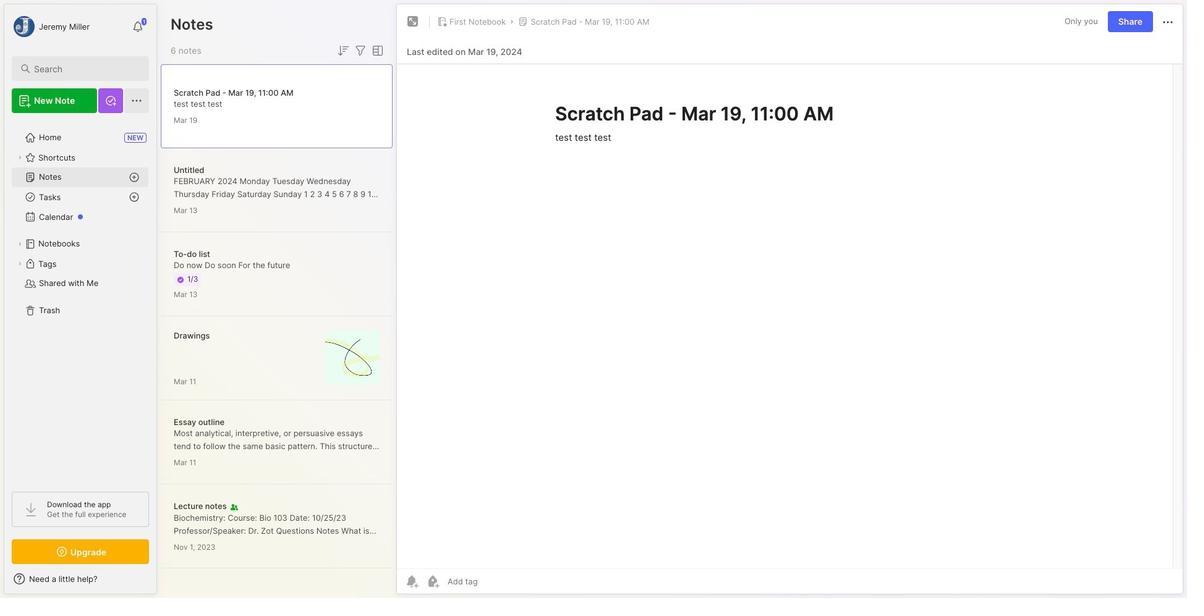 Task type: vqa. For each thing, say whether or not it's contained in the screenshot.
Search Box
yes



Task type: locate. For each thing, give the bounding box(es) containing it.
Note Editor text field
[[397, 64, 1183, 569]]

Search text field
[[34, 63, 138, 75]]

expand note image
[[406, 14, 420, 29]]

expand notebooks image
[[16, 241, 23, 248]]

View options field
[[368, 43, 385, 58]]

add filters image
[[353, 43, 368, 58]]

tree
[[4, 121, 156, 481]]

Sort options field
[[336, 43, 351, 58]]

more actions image
[[1160, 15, 1175, 30]]

None search field
[[34, 61, 138, 76]]

note window element
[[396, 4, 1183, 598]]

thumbnail image
[[325, 330, 380, 385]]

expand tags image
[[16, 260, 23, 268]]



Task type: describe. For each thing, give the bounding box(es) containing it.
WHAT'S NEW field
[[4, 569, 156, 589]]

main element
[[0, 0, 161, 598]]

add tag image
[[425, 574, 440, 589]]

tree inside 'main' element
[[4, 121, 156, 481]]

none search field inside 'main' element
[[34, 61, 138, 76]]

click to collapse image
[[156, 576, 165, 590]]

Account field
[[12, 14, 90, 39]]

More actions field
[[1160, 14, 1175, 30]]

Add tag field
[[446, 576, 540, 587]]

Add filters field
[[353, 43, 368, 58]]

add a reminder image
[[404, 574, 419, 589]]



